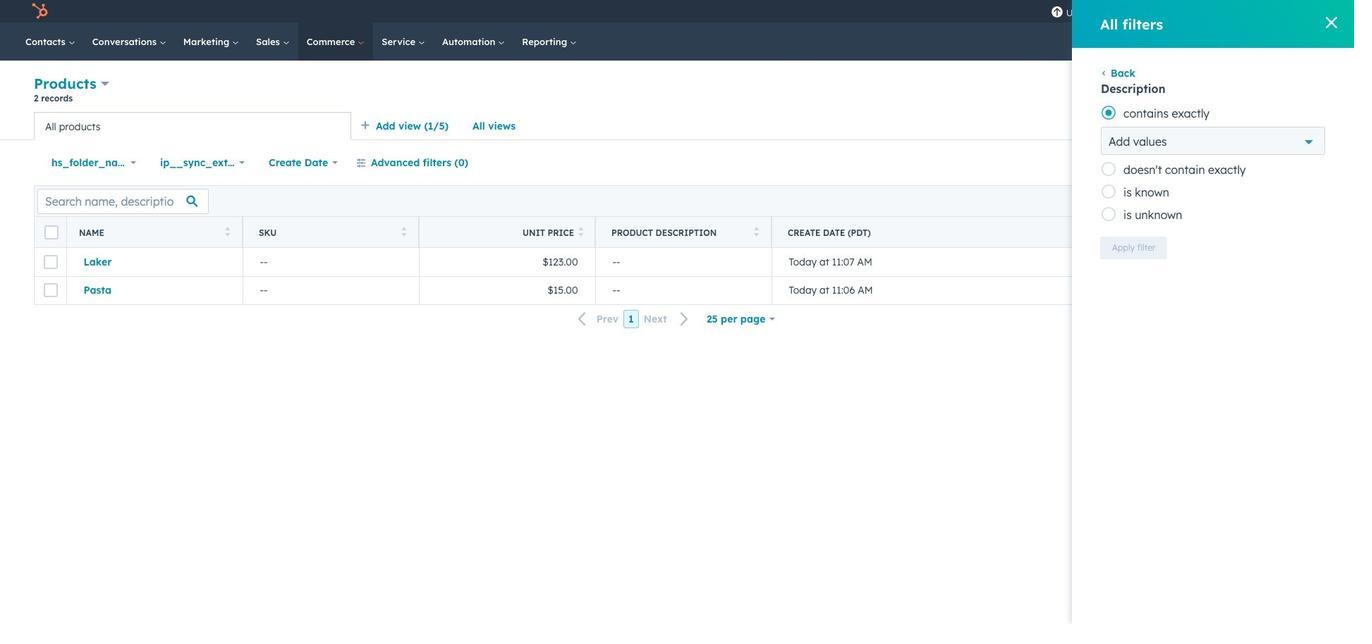 Task type: locate. For each thing, give the bounding box(es) containing it.
4 press to sort. element from the left
[[754, 227, 759, 239]]

press to sort. image
[[401, 227, 406, 237], [579, 227, 584, 237], [754, 227, 759, 237]]

1 horizontal spatial press to sort. image
[[579, 227, 584, 237]]

banner
[[34, 73, 1320, 112]]

2 press to sort. image from the left
[[579, 227, 584, 237]]

0 horizontal spatial press to sort. image
[[401, 227, 406, 237]]

press to sort. element
[[225, 227, 230, 239], [401, 227, 406, 239], [579, 227, 584, 239], [754, 227, 759, 239]]

2 press to sort. element from the left
[[401, 227, 406, 239]]

pagination navigation
[[570, 310, 698, 329]]

2 horizontal spatial press to sort. image
[[754, 227, 759, 237]]

3 press to sort. element from the left
[[579, 227, 584, 239]]

menu
[[1044, 0, 1337, 23]]



Task type: describe. For each thing, give the bounding box(es) containing it.
Search HubSpot search field
[[1146, 30, 1305, 54]]

1 press to sort. element from the left
[[225, 227, 230, 239]]

1 press to sort. image from the left
[[401, 227, 406, 237]]

jacob simon image
[[1253, 5, 1266, 18]]

press to sort. image
[[225, 227, 230, 237]]

marketplaces image
[[1147, 6, 1159, 19]]

3 press to sort. image from the left
[[754, 227, 759, 237]]

close image
[[1326, 17, 1337, 28]]

Search name, description, or SKU search field
[[37, 189, 209, 214]]



Task type: vqa. For each thing, say whether or not it's contained in the screenshot.
who
no



